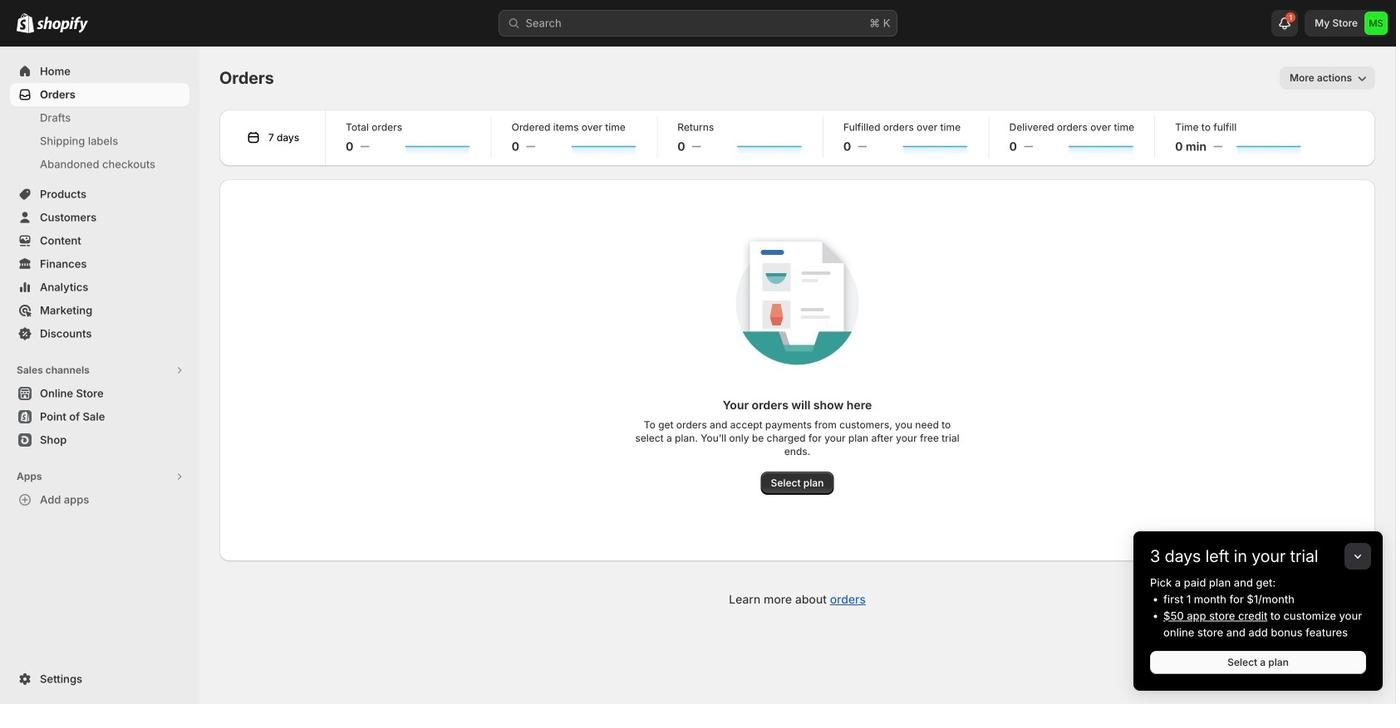 Task type: vqa. For each thing, say whether or not it's contained in the screenshot.
staff to the middle
no



Task type: locate. For each thing, give the bounding box(es) containing it.
shopify image
[[17, 13, 34, 33], [37, 16, 88, 33]]



Task type: describe. For each thing, give the bounding box(es) containing it.
1 horizontal spatial shopify image
[[37, 16, 88, 33]]

my store image
[[1365, 12, 1388, 35]]

0 horizontal spatial shopify image
[[17, 13, 34, 33]]



